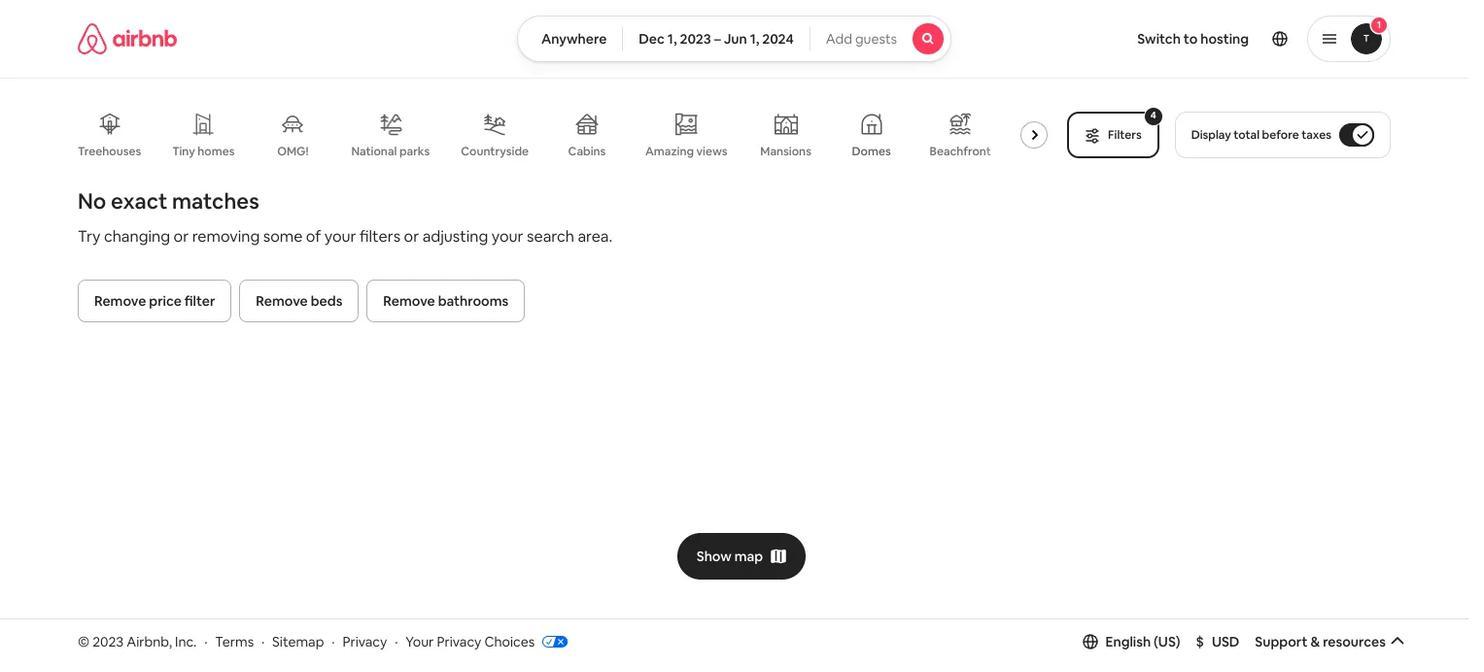 Task type: locate. For each thing, give the bounding box(es) containing it.
filters
[[1108, 127, 1142, 143]]

3 · from the left
[[332, 633, 335, 651]]

guests
[[855, 30, 897, 48]]

support & resources button
[[1255, 634, 1405, 651]]

english (us) button
[[1082, 634, 1181, 651]]

try
[[78, 226, 101, 247]]

0 horizontal spatial privacy
[[343, 633, 387, 651]]

none search field containing anywhere
[[517, 16, 952, 62]]

terms link
[[215, 633, 254, 651]]

0 horizontal spatial remove
[[94, 293, 146, 310]]

jun
[[724, 30, 747, 48]]

matches
[[172, 188, 259, 215]]

your right of at the left top
[[324, 226, 356, 247]]

remove beds
[[256, 293, 342, 310]]

your privacy choices link
[[406, 633, 568, 652]]

remove left bathrooms
[[383, 293, 435, 310]]

amazing
[[645, 144, 694, 159]]

1 horizontal spatial your
[[492, 226, 523, 247]]

to
[[1184, 30, 1198, 48]]

1 horizontal spatial 2023
[[680, 30, 711, 48]]

2 horizontal spatial remove
[[383, 293, 435, 310]]

2 remove from the left
[[256, 293, 308, 310]]

2023 right © in the left bottom of the page
[[93, 633, 124, 651]]

airbnb,
[[127, 633, 172, 651]]

privacy link
[[343, 633, 387, 651]]

0 vertical spatial 2023
[[680, 30, 711, 48]]

your privacy choices
[[406, 633, 535, 651]]

0 horizontal spatial 1,
[[668, 30, 677, 48]]

english (us)
[[1106, 634, 1181, 651]]

remove
[[94, 293, 146, 310], [256, 293, 308, 310], [383, 293, 435, 310]]

display total before taxes button
[[1175, 112, 1391, 158]]

remove left beds
[[256, 293, 308, 310]]

parks
[[399, 144, 430, 159]]

amazing views
[[645, 144, 728, 159]]

· right terms at bottom
[[261, 633, 265, 651]]

0 horizontal spatial or
[[174, 226, 189, 247]]

display total before taxes
[[1191, 127, 1332, 143]]

homes
[[198, 144, 235, 159]]

· left privacy link
[[332, 633, 335, 651]]

show
[[697, 548, 732, 565]]

filter
[[185, 293, 215, 310]]

dec
[[639, 30, 665, 48]]

$ usd
[[1196, 634, 1240, 651]]

sitemap
[[272, 633, 324, 651]]

1, right jun
[[750, 30, 759, 48]]

·
[[204, 633, 207, 651], [261, 633, 265, 651], [332, 633, 335, 651], [395, 633, 398, 651]]

1 horizontal spatial 1,
[[750, 30, 759, 48]]

2023 left "–"
[[680, 30, 711, 48]]

–
[[714, 30, 721, 48]]

views
[[696, 144, 728, 159]]

privacy right your
[[437, 633, 481, 651]]

· right inc.
[[204, 633, 207, 651]]

removing
[[192, 226, 260, 247]]

0 horizontal spatial 2023
[[93, 633, 124, 651]]

1 horizontal spatial privacy
[[437, 633, 481, 651]]

3 remove from the left
[[383, 293, 435, 310]]

remove bathrooms link
[[367, 280, 525, 323]]

anywhere
[[541, 30, 607, 48]]

beds
[[311, 293, 342, 310]]

changing
[[104, 226, 170, 247]]

1 or from the left
[[174, 226, 189, 247]]

2023
[[680, 30, 711, 48], [93, 633, 124, 651]]

no exact matches
[[78, 188, 259, 215]]

group
[[78, 97, 1077, 173]]

taxes
[[1302, 127, 1332, 143]]

1, right the dec at the top of page
[[668, 30, 677, 48]]

your
[[406, 633, 434, 651]]

profile element
[[975, 0, 1391, 78]]

1 horizontal spatial remove
[[256, 293, 308, 310]]

privacy
[[343, 633, 387, 651], [437, 633, 481, 651]]

switch
[[1137, 30, 1181, 48]]

2024
[[762, 30, 794, 48]]

switch to hosting
[[1137, 30, 1249, 48]]

or right filters in the top left of the page
[[404, 226, 419, 247]]

2 privacy from the left
[[437, 633, 481, 651]]

cabins
[[568, 144, 606, 159]]

2 your from the left
[[492, 226, 523, 247]]

1 button
[[1307, 16, 1391, 62]]

0 horizontal spatial your
[[324, 226, 356, 247]]

© 2023 airbnb, inc. ·
[[78, 633, 207, 651]]

1 vertical spatial 2023
[[93, 633, 124, 651]]

1 remove from the left
[[94, 293, 146, 310]]

or
[[174, 226, 189, 247], [404, 226, 419, 247]]

or down "no exact matches"
[[174, 226, 189, 247]]

filters
[[360, 226, 400, 247]]

1 horizontal spatial or
[[404, 226, 419, 247]]

switch to hosting link
[[1126, 18, 1261, 59]]

total
[[1234, 127, 1260, 143]]

1,
[[668, 30, 677, 48], [750, 30, 759, 48]]

your
[[324, 226, 356, 247], [492, 226, 523, 247]]

None search field
[[517, 16, 952, 62]]

inc.
[[175, 633, 197, 651]]

privacy left your
[[343, 633, 387, 651]]

your left search
[[492, 226, 523, 247]]

resources
[[1323, 634, 1386, 651]]

4 · from the left
[[395, 633, 398, 651]]

remove for remove bathrooms
[[383, 293, 435, 310]]

display
[[1191, 127, 1231, 143]]

©
[[78, 633, 90, 651]]

· left your
[[395, 633, 398, 651]]

remove left price
[[94, 293, 146, 310]]

&
[[1311, 634, 1320, 651]]



Task type: vqa. For each thing, say whether or not it's contained in the screenshot.
"hours" associated with Chicken
no



Task type: describe. For each thing, give the bounding box(es) containing it.
usd
[[1212, 634, 1240, 651]]

support
[[1255, 634, 1308, 651]]

exact
[[111, 188, 167, 215]]

map
[[735, 548, 763, 565]]

choices
[[484, 633, 535, 651]]

2 or from the left
[[404, 226, 419, 247]]

remove for remove price filter
[[94, 293, 146, 310]]

dec 1, 2023 – jun 1, 2024
[[639, 30, 794, 48]]

remove beds link
[[239, 280, 359, 323]]

treehouses
[[78, 144, 141, 159]]

1
[[1377, 18, 1381, 31]]

remove for remove beds
[[256, 293, 308, 310]]

remove bathrooms
[[383, 293, 509, 310]]

adjusting
[[422, 226, 488, 247]]

try changing or removing some of your filters or adjusting your search area.
[[78, 226, 613, 247]]

terms
[[215, 633, 254, 651]]

anywhere button
[[517, 16, 623, 62]]

no
[[78, 188, 106, 215]]

tiny homes
[[172, 144, 235, 159]]

search
[[527, 226, 574, 247]]

beachfront
[[930, 144, 991, 159]]

remove price filter link
[[78, 280, 232, 323]]

english
[[1106, 634, 1151, 651]]

add guests button
[[809, 16, 952, 62]]

bathrooms
[[438, 293, 509, 310]]

national
[[351, 144, 397, 159]]

sitemap link
[[272, 633, 324, 651]]

price
[[149, 293, 182, 310]]

show map button
[[677, 533, 806, 580]]

before
[[1262, 127, 1299, 143]]

national parks
[[351, 144, 430, 159]]

tiny
[[172, 144, 195, 159]]

add
[[826, 30, 852, 48]]

1 your from the left
[[324, 226, 356, 247]]

terms · sitemap · privacy ·
[[215, 633, 398, 651]]

$
[[1196, 634, 1204, 651]]

show map
[[697, 548, 763, 565]]

dec 1, 2023 – jun 1, 2024 button
[[622, 16, 810, 62]]

filters button
[[1067, 112, 1159, 158]]

group containing national parks
[[78, 97, 1077, 173]]

some
[[263, 226, 303, 247]]

of
[[306, 226, 321, 247]]

remove price filter
[[94, 293, 215, 310]]

hosting
[[1201, 30, 1249, 48]]

omg!
[[277, 144, 309, 159]]

mansions
[[760, 144, 811, 159]]

2 · from the left
[[261, 633, 265, 651]]

1 · from the left
[[204, 633, 207, 651]]

add guests
[[826, 30, 897, 48]]

countryside
[[461, 144, 529, 159]]

2023 inside button
[[680, 30, 711, 48]]

domes
[[852, 144, 891, 159]]

2 1, from the left
[[750, 30, 759, 48]]

1 1, from the left
[[668, 30, 677, 48]]

area.
[[578, 226, 613, 247]]

1 privacy from the left
[[343, 633, 387, 651]]

(us)
[[1154, 634, 1181, 651]]

support & resources
[[1255, 634, 1386, 651]]



